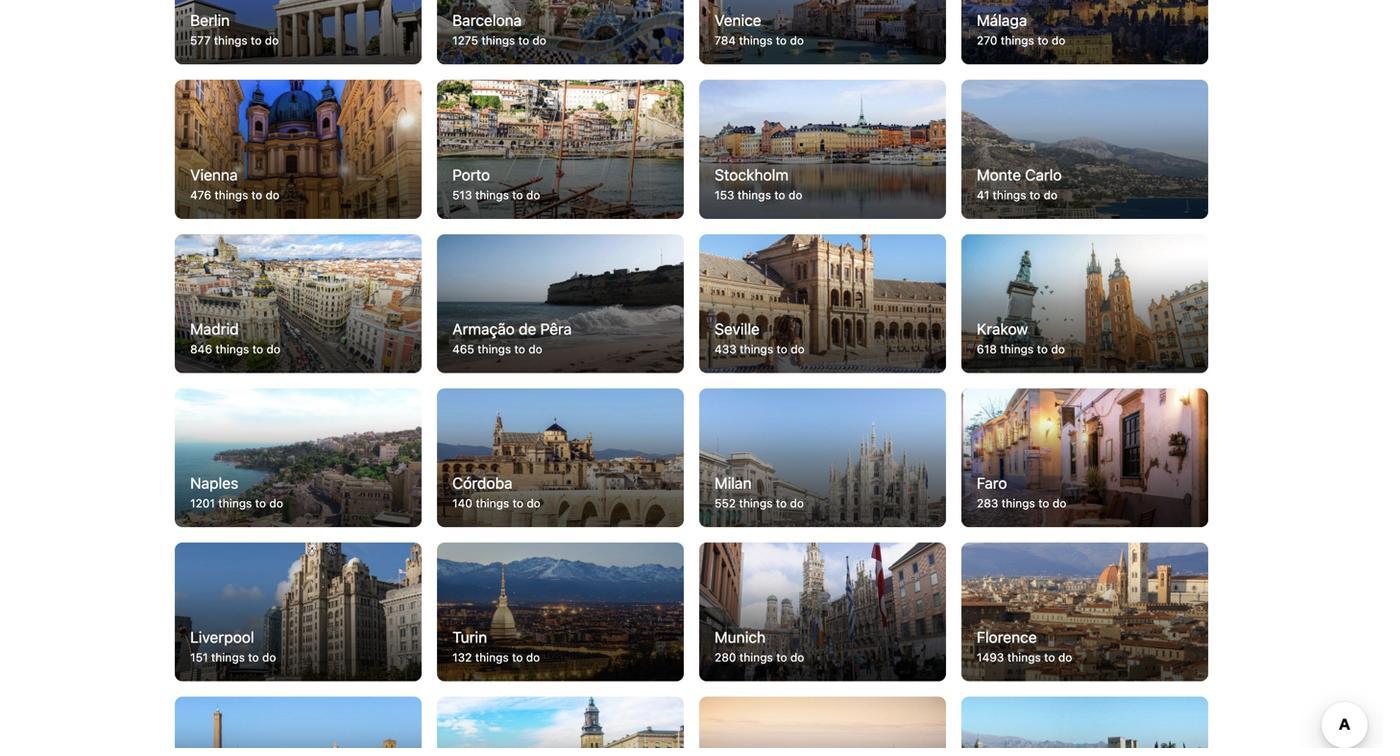 Task type: vqa. For each thing, say whether or not it's contained in the screenshot.
first the bed from the bottom
no



Task type: describe. For each thing, give the bounding box(es) containing it.
liverpool
[[190, 629, 254, 647]]

things for liverpool
[[211, 651, 245, 665]]

faro 283 things to do
[[977, 474, 1067, 510]]

283
[[977, 497, 999, 510]]

porto
[[453, 166, 490, 184]]

things for munich
[[740, 651, 773, 665]]

de
[[519, 320, 537, 338]]

seville
[[715, 320, 760, 338]]

do for barcelona
[[533, 34, 547, 47]]

things for córdoba
[[476, 497, 510, 510]]

faro image
[[962, 389, 1209, 528]]

to for madrid
[[253, 342, 263, 356]]

vienna
[[190, 166, 238, 184]]

do for venice
[[790, 34, 804, 47]]

florence
[[977, 629, 1037, 647]]

berlin image
[[175, 0, 422, 65]]

things for naples
[[218, 497, 252, 510]]

armação de pêra image
[[437, 234, 684, 373]]

florence image
[[962, 543, 1209, 682]]

munich image
[[700, 543, 947, 682]]

stockholm image
[[700, 80, 947, 219]]

things for málaga
[[1001, 34, 1035, 47]]

do for munich
[[791, 651, 805, 665]]

armação
[[453, 320, 515, 338]]

things for seville
[[740, 342, 774, 356]]

madrid 846 things to do
[[190, 320, 281, 356]]

córdoba
[[453, 474, 513, 493]]

to for berlin
[[251, 34, 262, 47]]

turin 132 things to do
[[453, 629, 540, 665]]

barcelona 1275 things to do
[[453, 11, 547, 47]]

córdoba 140 things to do
[[453, 474, 541, 510]]

do inside monte carlo 41 things to do
[[1044, 188, 1058, 202]]

do for stockholm
[[789, 188, 803, 202]]

do inside armação de pêra 465 things to do
[[529, 342, 543, 356]]

stockholm
[[715, 166, 789, 184]]

naples 1201 things to do
[[190, 474, 283, 510]]

do for seville
[[791, 342, 805, 356]]

to for munich
[[777, 651, 788, 665]]

41
[[977, 188, 990, 202]]

vienna image
[[175, 80, 422, 219]]

gothenburg image
[[437, 697, 684, 749]]

milan image
[[700, 389, 947, 528]]

1275
[[453, 34, 479, 47]]

bologna image
[[175, 697, 422, 749]]

things for vienna
[[215, 188, 248, 202]]

vienna 476 things to do
[[190, 166, 280, 202]]

1201
[[190, 497, 215, 510]]

venice image
[[700, 0, 947, 65]]

granada image
[[962, 697, 1209, 749]]

armação de pêra 465 things to do
[[453, 320, 572, 356]]

to for barcelona
[[519, 34, 530, 47]]

things for milan
[[739, 497, 773, 510]]

things inside monte carlo 41 things to do
[[993, 188, 1027, 202]]

things for venice
[[739, 34, 773, 47]]

to for seville
[[777, 342, 788, 356]]

málaga
[[977, 11, 1028, 29]]

do for faro
[[1053, 497, 1067, 510]]

to inside monte carlo 41 things to do
[[1030, 188, 1041, 202]]

milan
[[715, 474, 752, 493]]

to for málaga
[[1038, 34, 1049, 47]]

berlin 577 things to do
[[190, 11, 279, 47]]

do for liverpool
[[262, 651, 276, 665]]

do for milan
[[790, 497, 804, 510]]

things for florence
[[1008, 651, 1042, 665]]

577
[[190, 34, 211, 47]]

140
[[453, 497, 473, 510]]

to for stockholm
[[775, 188, 786, 202]]

liverpool image
[[175, 543, 422, 682]]



Task type: locate. For each thing, give the bounding box(es) containing it.
to right 132
[[512, 651, 523, 665]]

things down florence
[[1008, 651, 1042, 665]]

do for porto
[[527, 188, 541, 202]]

krakow image
[[962, 234, 1209, 373]]

krakow 618 things to do
[[977, 320, 1066, 356]]

seville image
[[700, 234, 947, 373]]

151
[[190, 651, 208, 665]]

things inside stockholm 153 things to do
[[738, 188, 772, 202]]

to right 577
[[251, 34, 262, 47]]

florence 1493 things to do
[[977, 629, 1073, 665]]

barcelona image
[[437, 0, 684, 65]]

do up granada image
[[1059, 651, 1073, 665]]

things inside florence 1493 things to do
[[1008, 651, 1042, 665]]

to inside córdoba 140 things to do
[[513, 497, 524, 510]]

things inside "venice 784 things to do"
[[739, 34, 773, 47]]

things down naples
[[218, 497, 252, 510]]

do inside madrid 846 things to do
[[267, 342, 281, 356]]

to for krakow
[[1037, 342, 1048, 356]]

things down munich on the right bottom of page
[[740, 651, 773, 665]]

465
[[453, 342, 475, 356]]

naples
[[190, 474, 238, 493]]

to right 280
[[777, 651, 788, 665]]

to down stockholm
[[775, 188, 786, 202]]

to right 552
[[776, 497, 787, 510]]

things down vienna
[[215, 188, 248, 202]]

to for vienna
[[252, 188, 262, 202]]

to right 1493 at right bottom
[[1045, 651, 1056, 665]]

to inside seville 433 things to do
[[777, 342, 788, 356]]

to inside 'faro 283 things to do'
[[1039, 497, 1050, 510]]

munich
[[715, 629, 766, 647]]

to for milan
[[776, 497, 787, 510]]

do right 140
[[527, 497, 541, 510]]

things down málaga
[[1001, 34, 1035, 47]]

venice
[[715, 11, 762, 29]]

things down porto
[[476, 188, 509, 202]]

faro
[[977, 474, 1008, 493]]

turin image
[[437, 543, 684, 682]]

things inside naples 1201 things to do
[[218, 497, 252, 510]]

280
[[715, 651, 737, 665]]

to right '618'
[[1037, 342, 1048, 356]]

to right 283
[[1039, 497, 1050, 510]]

things down barcelona
[[482, 34, 515, 47]]

budapest image
[[700, 697, 947, 749]]

do for naples
[[269, 497, 283, 510]]

to for córdoba
[[513, 497, 524, 510]]

to for porto
[[512, 188, 523, 202]]

do inside naples 1201 things to do
[[269, 497, 283, 510]]

things inside krakow 618 things to do
[[1001, 342, 1034, 356]]

do
[[265, 34, 279, 47], [533, 34, 547, 47], [790, 34, 804, 47], [1052, 34, 1066, 47], [266, 188, 280, 202], [527, 188, 541, 202], [789, 188, 803, 202], [1044, 188, 1058, 202], [267, 342, 281, 356], [529, 342, 543, 356], [791, 342, 805, 356], [1052, 342, 1066, 356], [269, 497, 283, 510], [527, 497, 541, 510], [790, 497, 804, 510], [1053, 497, 1067, 510], [262, 651, 276, 665], [526, 651, 540, 665], [791, 651, 805, 665], [1059, 651, 1073, 665]]

do inside seville 433 things to do
[[791, 342, 805, 356]]

do inside stockholm 153 things to do
[[789, 188, 803, 202]]

to inside málaga 270 things to do
[[1038, 34, 1049, 47]]

monte
[[977, 166, 1022, 184]]

552
[[715, 497, 736, 510]]

stockholm 153 things to do
[[715, 166, 803, 202]]

513
[[453, 188, 472, 202]]

things inside 'faro 283 things to do'
[[1002, 497, 1036, 510]]

to down de
[[515, 342, 526, 356]]

do right 784 at the right of the page
[[790, 34, 804, 47]]

things inside málaga 270 things to do
[[1001, 34, 1035, 47]]

to right 476
[[252, 188, 262, 202]]

things down berlin
[[214, 34, 248, 47]]

to right 433
[[777, 342, 788, 356]]

do inside liverpool 151 things to do
[[262, 651, 276, 665]]

do for vienna
[[266, 188, 280, 202]]

to
[[251, 34, 262, 47], [519, 34, 530, 47], [776, 34, 787, 47], [1038, 34, 1049, 47], [252, 188, 262, 202], [512, 188, 523, 202], [775, 188, 786, 202], [1030, 188, 1041, 202], [253, 342, 263, 356], [515, 342, 526, 356], [777, 342, 788, 356], [1037, 342, 1048, 356], [255, 497, 266, 510], [513, 497, 524, 510], [776, 497, 787, 510], [1039, 497, 1050, 510], [248, 651, 259, 665], [512, 651, 523, 665], [777, 651, 788, 665], [1045, 651, 1056, 665]]

to down liverpool
[[248, 651, 259, 665]]

do inside "venice 784 things to do"
[[790, 34, 804, 47]]

things for krakow
[[1001, 342, 1034, 356]]

do right 283
[[1053, 497, 1067, 510]]

things down madrid
[[216, 342, 249, 356]]

do inside barcelona 1275 things to do
[[533, 34, 547, 47]]

to right 784 at the right of the page
[[776, 34, 787, 47]]

things inside córdoba 140 things to do
[[476, 497, 510, 510]]

things right 132
[[475, 651, 509, 665]]

do right 151
[[262, 651, 276, 665]]

to for naples
[[255, 497, 266, 510]]

to inside "berlin 577 things to do"
[[251, 34, 262, 47]]

things down seville
[[740, 342, 774, 356]]

to right 140
[[513, 497, 524, 510]]

things right 283
[[1002, 497, 1036, 510]]

barcelona
[[453, 11, 522, 29]]

do inside florence 1493 things to do
[[1059, 651, 1073, 665]]

to inside the "porto 513 things to do"
[[512, 188, 523, 202]]

things inside liverpool 151 things to do
[[211, 651, 245, 665]]

things inside turin 132 things to do
[[475, 651, 509, 665]]

things inside "berlin 577 things to do"
[[214, 34, 248, 47]]

things for stockholm
[[738, 188, 772, 202]]

to inside barcelona 1275 things to do
[[519, 34, 530, 47]]

to inside krakow 618 things to do
[[1037, 342, 1048, 356]]

to inside "vienna 476 things to do"
[[252, 188, 262, 202]]

to inside madrid 846 things to do
[[253, 342, 263, 356]]

things for porto
[[476, 188, 509, 202]]

to for liverpool
[[248, 651, 259, 665]]

to for faro
[[1039, 497, 1050, 510]]

things for turin
[[475, 651, 509, 665]]

carlo
[[1026, 166, 1062, 184]]

do inside turin 132 things to do
[[526, 651, 540, 665]]

to for turin
[[512, 651, 523, 665]]

pêra
[[541, 320, 572, 338]]

do for krakow
[[1052, 342, 1066, 356]]

madrid
[[190, 320, 239, 338]]

do up gothenburg 'image'
[[526, 651, 540, 665]]

porto image
[[437, 80, 684, 219]]

do right 1275
[[533, 34, 547, 47]]

do right 1201
[[269, 497, 283, 510]]

do inside milan 552 things to do
[[790, 497, 804, 510]]

270
[[977, 34, 998, 47]]

milan 552 things to do
[[715, 474, 804, 510]]

córdoba image
[[437, 389, 684, 528]]

846
[[190, 342, 212, 356]]

do up budapest image
[[791, 651, 805, 665]]

do inside málaga 270 things to do
[[1052, 34, 1066, 47]]

venice 784 things to do
[[715, 11, 804, 47]]

madrid image
[[175, 234, 422, 373]]

to inside naples 1201 things to do
[[255, 497, 266, 510]]

to inside armação de pêra 465 things to do
[[515, 342, 526, 356]]

things down krakow
[[1001, 342, 1034, 356]]

monte carlo 41 things to do
[[977, 166, 1062, 202]]

monte carlo image
[[962, 80, 1209, 219]]

to inside milan 552 things to do
[[776, 497, 787, 510]]

to down carlo
[[1030, 188, 1041, 202]]

things for berlin
[[214, 34, 248, 47]]

153
[[715, 188, 735, 202]]

things inside the "porto 513 things to do"
[[476, 188, 509, 202]]

naples image
[[175, 389, 422, 528]]

to for venice
[[776, 34, 787, 47]]

to right 1201
[[255, 497, 266, 510]]

do for florence
[[1059, 651, 1073, 665]]

do inside "berlin 577 things to do"
[[265, 34, 279, 47]]

seville 433 things to do
[[715, 320, 805, 356]]

do inside 'faro 283 things to do'
[[1053, 497, 1067, 510]]

to inside florence 1493 things to do
[[1045, 651, 1056, 665]]

things down córdoba
[[476, 497, 510, 510]]

things inside munich 280 things to do
[[740, 651, 773, 665]]

do right 577
[[265, 34, 279, 47]]

do right 433
[[791, 342, 805, 356]]

to inside stockholm 153 things to do
[[775, 188, 786, 202]]

do inside krakow 618 things to do
[[1052, 342, 1066, 356]]

do right 476
[[266, 188, 280, 202]]

things inside armação de pêra 465 things to do
[[478, 342, 511, 356]]

do right 513
[[527, 188, 541, 202]]

berlin
[[190, 11, 230, 29]]

do inside the "porto 513 things to do"
[[527, 188, 541, 202]]

132
[[453, 651, 472, 665]]

do inside córdoba 140 things to do
[[527, 497, 541, 510]]

do right '618'
[[1052, 342, 1066, 356]]

munich 280 things to do
[[715, 629, 805, 665]]

do for málaga
[[1052, 34, 1066, 47]]

do down de
[[529, 342, 543, 356]]

turin
[[453, 629, 487, 647]]

to for florence
[[1045, 651, 1056, 665]]

things for faro
[[1002, 497, 1036, 510]]

618
[[977, 342, 997, 356]]

1493
[[977, 651, 1005, 665]]

things inside barcelona 1275 things to do
[[482, 34, 515, 47]]

do inside "vienna 476 things to do"
[[266, 188, 280, 202]]

do right 552
[[790, 497, 804, 510]]

things
[[214, 34, 248, 47], [482, 34, 515, 47], [739, 34, 773, 47], [1001, 34, 1035, 47], [215, 188, 248, 202], [476, 188, 509, 202], [738, 188, 772, 202], [993, 188, 1027, 202], [216, 342, 249, 356], [478, 342, 511, 356], [740, 342, 774, 356], [1001, 342, 1034, 356], [218, 497, 252, 510], [476, 497, 510, 510], [739, 497, 773, 510], [1002, 497, 1036, 510], [211, 651, 245, 665], [475, 651, 509, 665], [740, 651, 773, 665], [1008, 651, 1042, 665]]

to inside turin 132 things to do
[[512, 651, 523, 665]]

do for madrid
[[267, 342, 281, 356]]

krakow
[[977, 320, 1029, 338]]

433
[[715, 342, 737, 356]]

do for turin
[[526, 651, 540, 665]]

do right 270
[[1052, 34, 1066, 47]]

things for madrid
[[216, 342, 249, 356]]

things inside madrid 846 things to do
[[216, 342, 249, 356]]

to down barcelona
[[519, 34, 530, 47]]

málaga image
[[962, 0, 1209, 65]]

málaga 270 things to do
[[977, 11, 1066, 47]]

things down 'milan'
[[739, 497, 773, 510]]

do for córdoba
[[527, 497, 541, 510]]

to right 513
[[512, 188, 523, 202]]

things down venice on the top right
[[739, 34, 773, 47]]

784
[[715, 34, 736, 47]]

to right 846
[[253, 342, 263, 356]]

to right 270
[[1038, 34, 1049, 47]]

things down stockholm
[[738, 188, 772, 202]]

things inside milan 552 things to do
[[739, 497, 773, 510]]

things inside seville 433 things to do
[[740, 342, 774, 356]]

things down liverpool
[[211, 651, 245, 665]]

things for barcelona
[[482, 34, 515, 47]]

do down carlo
[[1044, 188, 1058, 202]]

porto 513 things to do
[[453, 166, 541, 202]]

to inside "venice 784 things to do"
[[776, 34, 787, 47]]

to inside munich 280 things to do
[[777, 651, 788, 665]]

do right 846
[[267, 342, 281, 356]]

do down stockholm
[[789, 188, 803, 202]]

to inside liverpool 151 things to do
[[248, 651, 259, 665]]

do inside munich 280 things to do
[[791, 651, 805, 665]]

things down armação
[[478, 342, 511, 356]]

things inside "vienna 476 things to do"
[[215, 188, 248, 202]]

do for berlin
[[265, 34, 279, 47]]

things down monte
[[993, 188, 1027, 202]]

liverpool 151 things to do
[[190, 629, 276, 665]]

476
[[190, 188, 211, 202]]



